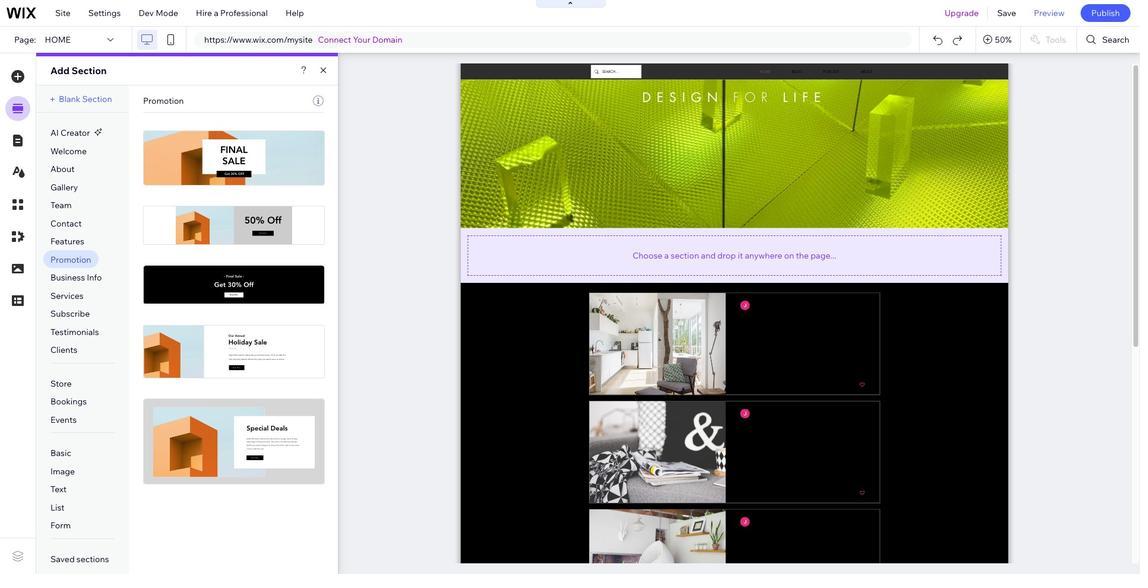 Task type: vqa. For each thing, say whether or not it's contained in the screenshot.
'CHANGE' button
no



Task type: locate. For each thing, give the bounding box(es) containing it.
a
[[214, 8, 219, 18], [664, 250, 669, 261]]

0 vertical spatial section
[[72, 65, 107, 77]]

1 vertical spatial a
[[664, 250, 669, 261]]

subscribe
[[50, 309, 90, 320]]

50%
[[995, 34, 1012, 45]]

business
[[50, 273, 85, 283]]

dev mode
[[139, 8, 178, 18]]

a for section
[[664, 250, 669, 261]]

a for professional
[[214, 8, 219, 18]]

blank section
[[59, 94, 112, 105]]

help
[[286, 8, 304, 18]]

section
[[72, 65, 107, 77], [82, 94, 112, 105]]

list
[[50, 503, 65, 514]]

info
[[87, 273, 102, 283]]

0 horizontal spatial a
[[214, 8, 219, 18]]

home
[[45, 34, 71, 45]]

section up blank section
[[72, 65, 107, 77]]

section right blank
[[82, 94, 112, 105]]

preview
[[1034, 8, 1065, 18]]

mode
[[156, 8, 178, 18]]

text
[[50, 485, 67, 495]]

https://www.wix.com/mysite connect your domain
[[204, 34, 402, 45]]

events
[[50, 415, 77, 426]]

team
[[50, 200, 72, 211]]

0 vertical spatial a
[[214, 8, 219, 18]]

contact
[[50, 218, 82, 229]]

sections
[[77, 555, 109, 565]]

save
[[997, 8, 1016, 18]]

1 vertical spatial promotion
[[50, 255, 91, 265]]

publish
[[1092, 8, 1120, 18]]

image
[[50, 467, 75, 477]]

hire
[[196, 8, 212, 18]]

creator
[[61, 128, 90, 138]]

choose
[[633, 250, 663, 261]]

blank
[[59, 94, 80, 105]]

1 horizontal spatial a
[[664, 250, 669, 261]]

form
[[50, 521, 71, 532]]

saved sections
[[50, 555, 109, 565]]

1 vertical spatial section
[[82, 94, 112, 105]]

50% button
[[976, 27, 1020, 53]]

1 horizontal spatial promotion
[[143, 96, 184, 106]]

a right hire
[[214, 8, 219, 18]]

professional
[[220, 8, 268, 18]]

section for blank section
[[82, 94, 112, 105]]

it
[[738, 250, 743, 261]]

clients
[[50, 345, 78, 356]]

tools
[[1046, 34, 1066, 45]]

features
[[50, 236, 84, 247]]

promotion
[[143, 96, 184, 106], [50, 255, 91, 265]]

connect
[[318, 34, 351, 45]]

dev
[[139, 8, 154, 18]]

a left section
[[664, 250, 669, 261]]

gallery
[[50, 182, 78, 193]]

hire a professional
[[196, 8, 268, 18]]

ai creator
[[50, 128, 90, 138]]

ai
[[50, 128, 59, 138]]

settings
[[88, 8, 121, 18]]

testimonials
[[50, 327, 99, 338]]

store
[[50, 379, 72, 389]]

0 vertical spatial promotion
[[143, 96, 184, 106]]



Task type: describe. For each thing, give the bounding box(es) containing it.
domain
[[372, 34, 402, 45]]

bookings
[[50, 397, 87, 408]]

0 horizontal spatial promotion
[[50, 255, 91, 265]]

search button
[[1078, 27, 1140, 53]]

the
[[796, 250, 809, 261]]

about
[[50, 164, 75, 175]]

basic
[[50, 449, 71, 459]]

and
[[701, 250, 716, 261]]

welcome
[[50, 146, 87, 157]]

choose a section and drop it anywhere on the page...
[[633, 250, 837, 261]]

business info
[[50, 273, 102, 283]]

your
[[353, 34, 371, 45]]

add
[[50, 65, 69, 77]]

anywhere
[[745, 250, 783, 261]]

saved
[[50, 555, 75, 565]]

page...
[[811, 250, 837, 261]]

tools button
[[1021, 27, 1077, 53]]

search
[[1103, 34, 1130, 45]]

drop
[[718, 250, 736, 261]]

save button
[[989, 0, 1025, 26]]

add section
[[50, 65, 107, 77]]

upgrade
[[945, 8, 979, 18]]

preview button
[[1025, 0, 1074, 26]]

site
[[55, 8, 71, 18]]

publish button
[[1081, 4, 1131, 22]]

section for add section
[[72, 65, 107, 77]]

section
[[671, 250, 699, 261]]

https://www.wix.com/mysite
[[204, 34, 313, 45]]

on
[[784, 250, 794, 261]]

services
[[50, 291, 84, 301]]



